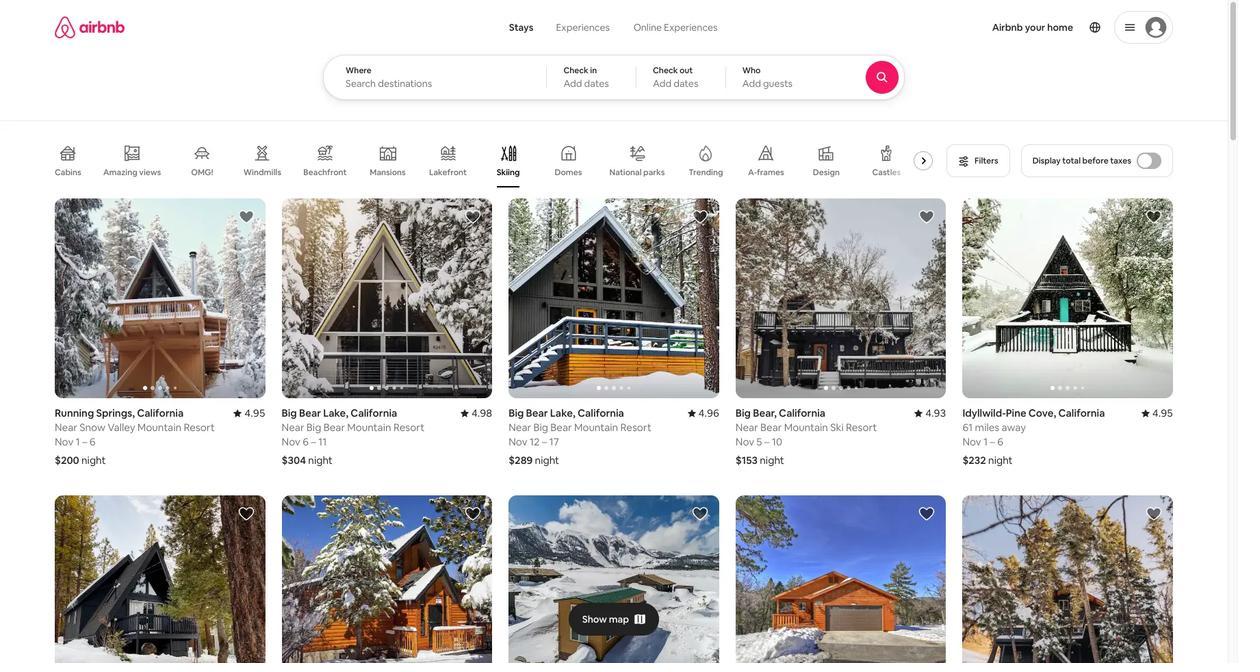 Task type: describe. For each thing, give the bounding box(es) containing it.
– inside idyllwild-pine cove, california 61 miles away nov 1 – 6 $232 night
[[990, 436, 995, 449]]

filters button
[[947, 144, 1010, 177]]

who
[[743, 65, 761, 76]]

big for big bear lake, california near big bear mountain resort nov 6 – 11 $304 night
[[282, 407, 297, 420]]

total
[[1063, 155, 1081, 166]]

near inside big bear lake, california near big bear mountain resort nov 12 – 17 $289 night
[[509, 421, 531, 434]]

big bear lake, california near big bear mountain resort nov 6 – 11 $304 night
[[282, 407, 425, 467]]

17
[[549, 436, 559, 449]]

mountain inside the big bear lake, california near big bear mountain resort nov 6 – 11 $304 night
[[347, 421, 391, 434]]

add to wishlist: big bear, california image
[[919, 209, 935, 225]]

home
[[1048, 21, 1074, 34]]

1 horizontal spatial add to wishlist: big bear lake, california image
[[465, 209, 481, 225]]

4.95 for running springs, california near snow valley mountain resort nov 1 – 6 $200 night
[[245, 407, 265, 420]]

a-frames
[[748, 167, 784, 178]]

idyllwild-pine cove, california 61 miles away nov 1 – 6 $232 night
[[963, 407, 1105, 467]]

check for check in add dates
[[564, 65, 589, 76]]

airbnb your home
[[992, 21, 1074, 34]]

6 for nov 1 – 6
[[998, 436, 1004, 449]]

online experiences link
[[622, 14, 730, 41]]

mansions
[[370, 167, 406, 178]]

night inside 'big bear, california near bear mountain ski resort nov 5 – 10 $153 night'
[[760, 454, 784, 467]]

nov inside "running springs, california near snow valley mountain resort nov 1 – 6 $200 night"
[[55, 436, 73, 449]]

idyllwild-
[[963, 407, 1006, 420]]

national
[[610, 167, 642, 178]]

ski
[[831, 421, 844, 434]]

away
[[1002, 421, 1026, 434]]

near inside the big bear lake, california near big bear mountain resort nov 6 – 11 $304 night
[[282, 421, 304, 434]]

resort inside "running springs, california near snow valley mountain resort nov 1 – 6 $200 night"
[[184, 421, 215, 434]]

amazing
[[103, 167, 137, 178]]

6 inside "running springs, california near snow valley mountain resort nov 1 – 6 $200 night"
[[90, 436, 96, 449]]

out
[[680, 65, 693, 76]]

5
[[757, 436, 762, 449]]

add to wishlist: big bear, california image
[[465, 506, 481, 523]]

big up 11
[[307, 421, 321, 434]]

airbnb your home link
[[984, 13, 1082, 42]]

lakefront
[[429, 167, 467, 178]]

1 inside "running springs, california near snow valley mountain resort nov 1 – 6 $200 night"
[[76, 436, 80, 449]]

display total before taxes
[[1033, 155, 1132, 166]]

domes
[[555, 167, 582, 178]]

a-
[[748, 167, 757, 178]]

lake, for 11
[[323, 407, 349, 420]]

mountain inside "running springs, california near snow valley mountain resort nov 1 – 6 $200 night"
[[137, 421, 182, 434]]

skiing
[[497, 167, 520, 178]]

$304
[[282, 454, 306, 467]]

beachfront
[[304, 167, 347, 178]]

pine
[[1006, 407, 1027, 420]]

show map button
[[569, 603, 659, 636]]

add for check out add dates
[[653, 77, 672, 90]]

profile element
[[751, 0, 1173, 55]]

california for big bear lake, california near big bear mountain resort nov 6 – 11 $304 night
[[351, 407, 397, 420]]

display
[[1033, 155, 1061, 166]]

– inside 'big bear, california near bear mountain ski resort nov 5 – 10 $153 night'
[[765, 436, 770, 449]]

61
[[963, 421, 973, 434]]

before
[[1083, 155, 1109, 166]]

california inside "running springs, california near snow valley mountain resort nov 1 – 6 $200 night"
[[137, 407, 184, 420]]

guests
[[763, 77, 793, 90]]

map
[[609, 613, 629, 626]]

omg!
[[191, 167, 213, 178]]

add inside who add guests
[[743, 77, 761, 90]]

online
[[634, 21, 662, 34]]

0 horizontal spatial add to wishlist: big bear lake, california image
[[692, 209, 708, 225]]

add to wishlist: idyllwild-pine cove, california image
[[1146, 209, 1162, 225]]

4.93
[[926, 407, 946, 420]]

4.95 out of 5 average rating image
[[234, 407, 265, 420]]

your
[[1025, 21, 1046, 34]]

valley
[[108, 421, 135, 434]]

online experiences
[[634, 21, 718, 34]]

lake, for 17
[[550, 407, 576, 420]]

big up 12
[[534, 421, 548, 434]]



Task type: locate. For each thing, give the bounding box(es) containing it.
2 lake, from the left
[[550, 407, 576, 420]]

1 horizontal spatial check
[[653, 65, 678, 76]]

nov inside idyllwild-pine cove, california 61 miles away nov 1 – 6 $232 night
[[963, 436, 982, 449]]

nov left 5
[[736, 436, 755, 449]]

2 california from the left
[[351, 407, 397, 420]]

california
[[137, 407, 184, 420], [351, 407, 397, 420], [779, 407, 826, 420], [578, 407, 624, 420], [1059, 407, 1105, 420]]

check inside the "check in add dates"
[[564, 65, 589, 76]]

– down "miles"
[[990, 436, 995, 449]]

2 1 from the left
[[984, 436, 988, 449]]

– right 5
[[765, 436, 770, 449]]

mountain inside big bear lake, california near big bear mountain resort nov 12 – 17 $289 night
[[574, 421, 618, 434]]

airbnb
[[992, 21, 1023, 34]]

big for big bear, california near bear mountain ski resort nov 5 – 10 $153 night
[[736, 407, 751, 420]]

night down 17
[[535, 454, 559, 467]]

– left 17
[[542, 436, 547, 449]]

add to wishlist: running springs, california image
[[238, 209, 254, 225]]

1 horizontal spatial 4.95
[[1153, 407, 1173, 420]]

1 down snow
[[76, 436, 80, 449]]

nov down 61
[[963, 436, 982, 449]]

castles
[[873, 167, 901, 178]]

dates for check in add dates
[[584, 77, 609, 90]]

night down the 10
[[760, 454, 784, 467]]

4.95 for idyllwild-pine cove, california 61 miles away nov 1 – 6 $232 night
[[1153, 407, 1173, 420]]

california inside big bear lake, california near big bear mountain resort nov 12 – 17 $289 night
[[578, 407, 624, 420]]

cabins
[[55, 167, 81, 178]]

night inside idyllwild-pine cove, california 61 miles away nov 1 – 6 $232 night
[[989, 454, 1013, 467]]

1 horizontal spatial lake,
[[550, 407, 576, 420]]

2 4.95 from the left
[[1153, 407, 1173, 420]]

near inside 'big bear, california near bear mountain ski resort nov 5 – 10 $153 night'
[[736, 421, 758, 434]]

2 dates from the left
[[674, 77, 699, 90]]

mountain inside 'big bear, california near bear mountain ski resort nov 5 – 10 $153 night'
[[784, 421, 828, 434]]

1 horizontal spatial dates
[[674, 77, 699, 90]]

design
[[813, 167, 840, 178]]

4.93 out of 5 average rating image
[[915, 407, 946, 420]]

night right "$200"
[[81, 454, 106, 467]]

1
[[76, 436, 80, 449], [984, 436, 988, 449]]

near up 12
[[509, 421, 531, 434]]

0 horizontal spatial 6
[[90, 436, 96, 449]]

1 nov from the left
[[55, 436, 73, 449]]

california inside the big bear lake, california near big bear mountain resort nov 6 – 11 $304 night
[[351, 407, 397, 420]]

None search field
[[323, 0, 943, 100]]

big left the bear,
[[736, 407, 751, 420]]

nov
[[55, 436, 73, 449], [282, 436, 300, 449], [736, 436, 755, 449], [509, 436, 527, 449], [963, 436, 982, 449]]

11
[[318, 436, 327, 449]]

2 nov from the left
[[282, 436, 300, 449]]

2 add from the left
[[653, 77, 672, 90]]

resort inside big bear lake, california near big bear mountain resort nov 12 – 17 $289 night
[[621, 421, 652, 434]]

bear inside 'big bear, california near bear mountain ski resort nov 5 – 10 $153 night'
[[761, 421, 782, 434]]

views
[[139, 167, 161, 178]]

resort inside the big bear lake, california near big bear mountain resort nov 6 – 11 $304 night
[[394, 421, 425, 434]]

bear,
[[753, 407, 777, 420]]

taxes
[[1111, 155, 1132, 166]]

1 horizontal spatial experiences
[[664, 21, 718, 34]]

california inside 'big bear, california near bear mountain ski resort nov 5 – 10 $153 night'
[[779, 407, 826, 420]]

$153
[[736, 454, 758, 467]]

1 add from the left
[[564, 77, 582, 90]]

3 – from the left
[[765, 436, 770, 449]]

bear
[[299, 407, 321, 420], [526, 407, 548, 420], [324, 421, 345, 434], [761, 421, 782, 434], [551, 421, 572, 434]]

night inside the big bear lake, california near big bear mountain resort nov 6 – 11 $304 night
[[308, 454, 333, 467]]

add inside the "check in add dates"
[[564, 77, 582, 90]]

4 night from the left
[[535, 454, 559, 467]]

3 add from the left
[[743, 77, 761, 90]]

1 horizontal spatial 6
[[303, 436, 309, 449]]

running springs, california near snow valley mountain resort nov 1 – 6 $200 night
[[55, 407, 215, 467]]

$232
[[963, 454, 986, 467]]

lake, up 11
[[323, 407, 349, 420]]

1 night from the left
[[81, 454, 106, 467]]

nov inside the big bear lake, california near big bear mountain resort nov 6 – 11 $304 night
[[282, 436, 300, 449]]

trending
[[689, 167, 723, 178]]

6
[[90, 436, 96, 449], [303, 436, 309, 449], [998, 436, 1004, 449]]

0 horizontal spatial 1
[[76, 436, 80, 449]]

lake,
[[323, 407, 349, 420], [550, 407, 576, 420]]

1 down "miles"
[[984, 436, 988, 449]]

near
[[55, 421, 77, 434], [282, 421, 304, 434], [736, 421, 758, 434], [509, 421, 531, 434]]

5 night from the left
[[989, 454, 1013, 467]]

california for idyllwild-pine cove, california 61 miles away nov 1 – 6 $232 night
[[1059, 407, 1105, 420]]

3 resort from the left
[[846, 421, 877, 434]]

0 horizontal spatial dates
[[584, 77, 609, 90]]

frames
[[757, 167, 784, 178]]

nov up "$304"
[[282, 436, 300, 449]]

california for big bear lake, california near big bear mountain resort nov 12 – 17 $289 night
[[578, 407, 624, 420]]

near up 5
[[736, 421, 758, 434]]

1 near from the left
[[55, 421, 77, 434]]

experiences inside button
[[556, 21, 610, 34]]

1 mountain from the left
[[137, 421, 182, 434]]

add to wishlist: mammoth lakes, california image
[[692, 506, 708, 523]]

2 resort from the left
[[394, 421, 425, 434]]

national parks
[[610, 167, 665, 178]]

in
[[590, 65, 597, 76]]

4 near from the left
[[509, 421, 531, 434]]

12
[[530, 436, 540, 449]]

–
[[82, 436, 87, 449], [311, 436, 316, 449], [765, 436, 770, 449], [542, 436, 547, 449], [990, 436, 995, 449]]

mountain
[[137, 421, 182, 434], [347, 421, 391, 434], [784, 421, 828, 434], [574, 421, 618, 434]]

nov inside 'big bear, california near bear mountain ski resort nov 5 – 10 $153 night'
[[736, 436, 755, 449]]

1 california from the left
[[137, 407, 184, 420]]

resort
[[184, 421, 215, 434], [394, 421, 425, 434], [846, 421, 877, 434], [621, 421, 652, 434]]

who add guests
[[743, 65, 793, 90]]

show
[[582, 613, 607, 626]]

2 experiences from the left
[[664, 21, 718, 34]]

1 check from the left
[[564, 65, 589, 76]]

0 horizontal spatial lake,
[[323, 407, 349, 420]]

big inside 'big bear, california near bear mountain ski resort nov 5 – 10 $153 night'
[[736, 407, 751, 420]]

big for big bear lake, california near big bear mountain resort nov 12 – 17 $289 night
[[509, 407, 524, 420]]

Where field
[[346, 77, 525, 90]]

near inside "running springs, california near snow valley mountain resort nov 1 – 6 $200 night"
[[55, 421, 77, 434]]

1 experiences from the left
[[556, 21, 610, 34]]

stays
[[509, 21, 534, 34]]

– down snow
[[82, 436, 87, 449]]

6 down snow
[[90, 436, 96, 449]]

– left 11
[[311, 436, 316, 449]]

experiences button
[[545, 14, 622, 41]]

1 dates from the left
[[584, 77, 609, 90]]

5 california from the left
[[1059, 407, 1105, 420]]

3 nov from the left
[[736, 436, 755, 449]]

1 resort from the left
[[184, 421, 215, 434]]

night inside big bear lake, california near big bear mountain resort nov 12 – 17 $289 night
[[535, 454, 559, 467]]

resort inside 'big bear, california near bear mountain ski resort nov 5 – 10 $153 night'
[[846, 421, 877, 434]]

4.98 out of 5 average rating image
[[461, 407, 492, 420]]

experiences
[[556, 21, 610, 34], [664, 21, 718, 34]]

dates
[[584, 77, 609, 90], [674, 77, 699, 90]]

night down 11
[[308, 454, 333, 467]]

2 – from the left
[[311, 436, 316, 449]]

add for check in add dates
[[564, 77, 582, 90]]

1 lake, from the left
[[323, 407, 349, 420]]

1 – from the left
[[82, 436, 87, 449]]

– inside the big bear lake, california near big bear mountain resort nov 6 – 11 $304 night
[[311, 436, 316, 449]]

group containing amazing views
[[55, 134, 939, 188]]

3 california from the left
[[779, 407, 826, 420]]

lake, inside the big bear lake, california near big bear mountain resort nov 6 – 11 $304 night
[[323, 407, 349, 420]]

lake, inside big bear lake, california near big bear mountain resort nov 12 – 17 $289 night
[[550, 407, 576, 420]]

parks
[[644, 167, 665, 178]]

cove,
[[1029, 407, 1057, 420]]

10
[[772, 436, 783, 449]]

4 nov from the left
[[509, 436, 527, 449]]

near up "$304"
[[282, 421, 304, 434]]

6 left 11
[[303, 436, 309, 449]]

check left in
[[564, 65, 589, 76]]

4 california from the left
[[578, 407, 624, 420]]

what can we help you find? tab list
[[498, 14, 622, 41]]

night
[[81, 454, 106, 467], [308, 454, 333, 467], [760, 454, 784, 467], [535, 454, 559, 467], [989, 454, 1013, 467]]

miles
[[975, 421, 1000, 434]]

0 horizontal spatial 4.95
[[245, 407, 265, 420]]

6 down "miles"
[[998, 436, 1004, 449]]

2 near from the left
[[282, 421, 304, 434]]

1 vertical spatial add to wishlist: big bear lake, california image
[[238, 506, 254, 523]]

4 resort from the left
[[621, 421, 652, 434]]

stays button
[[498, 14, 545, 41]]

5 – from the left
[[990, 436, 995, 449]]

lake, up 17
[[550, 407, 576, 420]]

3 night from the left
[[760, 454, 784, 467]]

$200
[[55, 454, 79, 467]]

1 inside idyllwild-pine cove, california 61 miles away nov 1 – 6 $232 night
[[984, 436, 988, 449]]

check inside check out add dates
[[653, 65, 678, 76]]

stays tab panel
[[323, 55, 943, 100]]

show map
[[582, 613, 629, 626]]

dates for check out add dates
[[674, 77, 699, 90]]

add down who on the top
[[743, 77, 761, 90]]

nov left 12
[[509, 436, 527, 449]]

6 inside idyllwild-pine cove, california 61 miles away nov 1 – 6 $232 night
[[998, 436, 1004, 449]]

check in add dates
[[564, 65, 609, 90]]

4.95
[[245, 407, 265, 420], [1153, 407, 1173, 420]]

windmills
[[244, 167, 281, 178]]

dates inside the "check in add dates"
[[584, 77, 609, 90]]

add to wishlist: big bear lake, california image
[[692, 209, 708, 225], [919, 506, 935, 523], [1146, 506, 1162, 523]]

0 horizontal spatial check
[[564, 65, 589, 76]]

where
[[346, 65, 372, 76]]

springs,
[[96, 407, 135, 420]]

1 horizontal spatial add to wishlist: big bear lake, california image
[[919, 506, 935, 523]]

2 horizontal spatial 6
[[998, 436, 1004, 449]]

add down experiences button
[[564, 77, 582, 90]]

check out add dates
[[653, 65, 699, 90]]

0 horizontal spatial experiences
[[556, 21, 610, 34]]

running
[[55, 407, 94, 420]]

experiences inside 'link'
[[664, 21, 718, 34]]

dates down in
[[584, 77, 609, 90]]

night inside "running springs, california near snow valley mountain resort nov 1 – 6 $200 night"
[[81, 454, 106, 467]]

check for check out add dates
[[653, 65, 678, 76]]

group
[[55, 134, 939, 188], [55, 199, 265, 399], [282, 199, 492, 399], [509, 199, 719, 399], [736, 199, 946, 399], [963, 199, 1173, 399], [55, 496, 265, 663], [282, 496, 492, 663], [509, 496, 719, 663], [736, 496, 946, 663], [963, 496, 1173, 663]]

4 mountain from the left
[[574, 421, 618, 434]]

big bear, california near bear mountain ski resort nov 5 – 10 $153 night
[[736, 407, 877, 467]]

2 horizontal spatial add
[[743, 77, 761, 90]]

amazing views
[[103, 167, 161, 178]]

2 night from the left
[[308, 454, 333, 467]]

0 horizontal spatial add
[[564, 77, 582, 90]]

1 1 from the left
[[76, 436, 80, 449]]

check left the out
[[653, 65, 678, 76]]

– inside "running springs, california near snow valley mountain resort nov 1 – 6 $200 night"
[[82, 436, 87, 449]]

experiences right the online
[[664, 21, 718, 34]]

near down 'running'
[[55, 421, 77, 434]]

2 horizontal spatial add to wishlist: big bear lake, california image
[[1146, 506, 1162, 523]]

4.96 out of 5 average rating image
[[688, 407, 719, 420]]

big
[[282, 407, 297, 420], [736, 407, 751, 420], [509, 407, 524, 420], [307, 421, 321, 434], [534, 421, 548, 434]]

2 mountain from the left
[[347, 421, 391, 434]]

nov inside big bear lake, california near big bear mountain resort nov 12 – 17 $289 night
[[509, 436, 527, 449]]

experiences up in
[[556, 21, 610, 34]]

big bear lake, california near big bear mountain resort nov 12 – 17 $289 night
[[509, 407, 652, 467]]

– inside big bear lake, california near big bear mountain resort nov 12 – 17 $289 night
[[542, 436, 547, 449]]

1 6 from the left
[[90, 436, 96, 449]]

night right $232
[[989, 454, 1013, 467]]

1 horizontal spatial 1
[[984, 436, 988, 449]]

big right 4.95 out of 5 average rating icon
[[282, 407, 297, 420]]

0 vertical spatial add to wishlist: big bear lake, california image
[[465, 209, 481, 225]]

snow
[[80, 421, 105, 434]]

california inside idyllwild-pine cove, california 61 miles away nov 1 – 6 $232 night
[[1059, 407, 1105, 420]]

check
[[564, 65, 589, 76], [653, 65, 678, 76]]

1 horizontal spatial add
[[653, 77, 672, 90]]

add
[[564, 77, 582, 90], [653, 77, 672, 90], [743, 77, 761, 90]]

none search field containing stays
[[323, 0, 943, 100]]

6 for nov 6 – 11
[[303, 436, 309, 449]]

add to wishlist: big bear lake, california image
[[465, 209, 481, 225], [238, 506, 254, 523]]

3 6 from the left
[[998, 436, 1004, 449]]

5 nov from the left
[[963, 436, 982, 449]]

filters
[[975, 155, 999, 166]]

4 – from the left
[[542, 436, 547, 449]]

dates down the out
[[674, 77, 699, 90]]

4.96
[[699, 407, 719, 420]]

add down online experiences
[[653, 77, 672, 90]]

6 inside the big bear lake, california near big bear mountain resort nov 6 – 11 $304 night
[[303, 436, 309, 449]]

display total before taxes button
[[1021, 144, 1173, 177]]

4.98
[[472, 407, 492, 420]]

add inside check out add dates
[[653, 77, 672, 90]]

3 mountain from the left
[[784, 421, 828, 434]]

big right 4.98
[[509, 407, 524, 420]]

$289
[[509, 454, 533, 467]]

3 near from the left
[[736, 421, 758, 434]]

2 check from the left
[[653, 65, 678, 76]]

4.95 out of 5 average rating image
[[1142, 407, 1173, 420]]

nov up "$200"
[[55, 436, 73, 449]]

2 6 from the left
[[303, 436, 309, 449]]

0 horizontal spatial add to wishlist: big bear lake, california image
[[238, 506, 254, 523]]

1 4.95 from the left
[[245, 407, 265, 420]]

dates inside check out add dates
[[674, 77, 699, 90]]



Task type: vqa. For each thing, say whether or not it's contained in the screenshot.
Add to wishlist: Joshua Tree, California image
no



